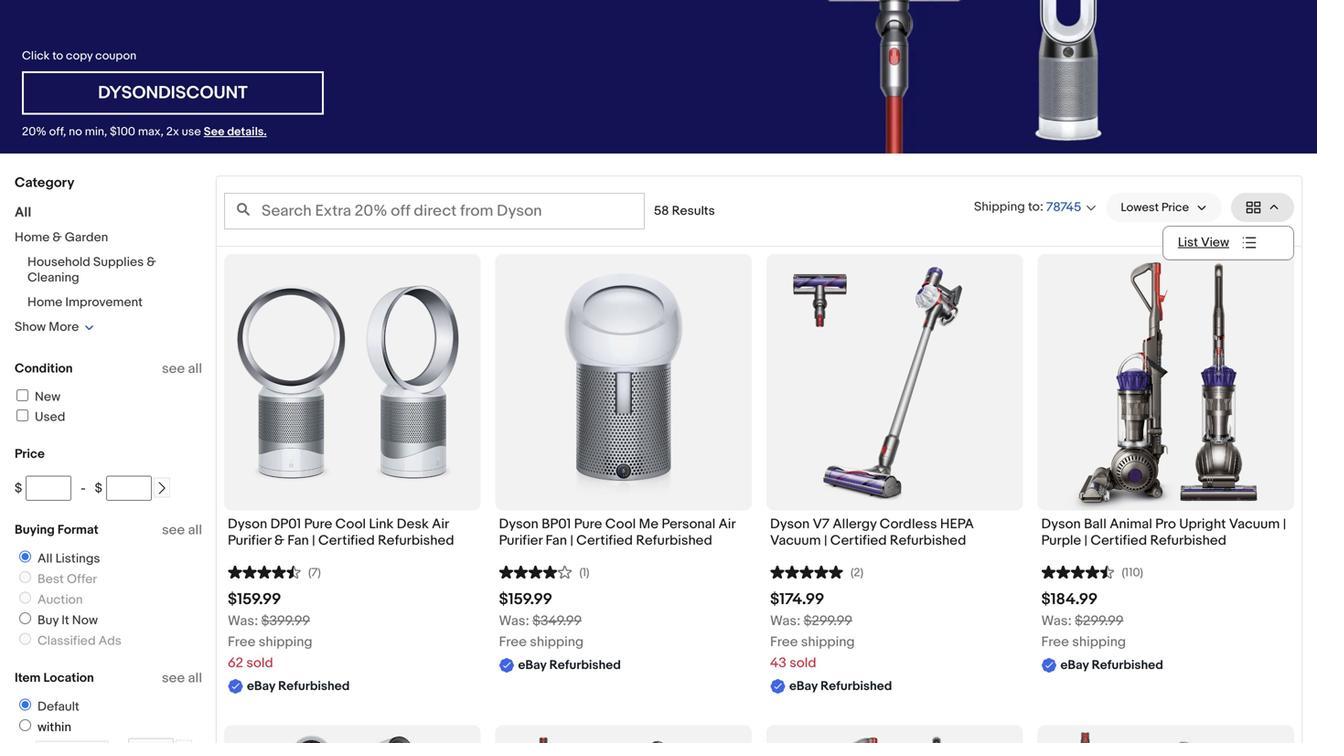Task type: describe. For each thing, give the bounding box(es) containing it.
new
[[35, 390, 60, 405]]

allergy
[[833, 516, 877, 533]]

certified inside dyson v7 allergy cordless hepa vacuum | certified refurbished
[[830, 533, 887, 549]]

was: for $174.99 was: $299.99 free shipping 43 sold
[[770, 613, 801, 630]]

dyson for dyson bp01 pure cool me personal air purifier fan | certified refurbished
[[499, 516, 538, 533]]

auction link
[[12, 592, 86, 608]]

see all button for condition
[[162, 361, 202, 377]]

it
[[61, 613, 69, 629]]

view: gallery view image
[[1246, 198, 1280, 217]]

-
[[81, 481, 86, 497]]

see for condition
[[162, 361, 185, 377]]

ebay down $159.99 was: $349.99 free shipping
[[518, 658, 546, 674]]

4.5 out of 5 stars image for $184.99
[[1041, 564, 1114, 580]]

all listings link
[[12, 551, 104, 567]]

dp01
[[270, 516, 301, 533]]

home & garden household supplies & cleaning home improvement
[[15, 230, 156, 311]]

supplies
[[93, 255, 144, 270]]

garden
[[65, 230, 108, 246]]

free for $174.99 was: $299.99 free shipping 43 sold
[[770, 634, 798, 651]]

dyson for dyson v7 allergy cordless hepa vacuum | certified refurbished
[[770, 516, 810, 533]]

all for buying format
[[188, 522, 202, 539]]

purifier for dp01
[[228, 533, 271, 549]]

0 vertical spatial home
[[15, 230, 50, 246]]

refurbished inside dyson v7 allergy cordless hepa vacuum | certified refurbished
[[890, 533, 966, 549]]

4 out of 5 stars image
[[499, 564, 572, 580]]

condition
[[15, 361, 73, 377]]

dyson bp01 pure cool me personal air purifier fan | certified refurbished
[[499, 516, 735, 549]]

use
[[182, 125, 201, 139]]

all for all
[[15, 204, 31, 221]]

:
[[1040, 199, 1043, 215]]

20%
[[22, 125, 46, 139]]

certified inside dyson bp01 pure cool me personal air purifier fan | certified refurbished
[[576, 533, 633, 549]]

(7)
[[308, 566, 321, 580]]

pure for |
[[304, 516, 332, 533]]

was: for $184.99 was: $299.99 free shipping
[[1041, 613, 1072, 630]]

free for $159.99 was: $399.99 free shipping 62 sold
[[228, 634, 256, 651]]

cool for me
[[605, 516, 636, 533]]

$159.99 was: $399.99 free shipping 62 sold
[[228, 590, 312, 672]]

(1)
[[579, 566, 589, 580]]

Minimum Value text field
[[26, 476, 72, 501]]

78745
[[1046, 200, 1081, 215]]

ball
[[1084, 516, 1107, 533]]

to for :
[[1028, 199, 1040, 215]]

me
[[639, 516, 659, 533]]

max,
[[138, 125, 164, 139]]

ebay refurbished down $349.99
[[518, 658, 621, 674]]

buying format
[[15, 523, 98, 538]]

Default radio
[[19, 699, 31, 711]]

(110) link
[[1041, 564, 1143, 580]]

Enter your search keyword text field
[[224, 193, 645, 230]]

results
[[672, 204, 715, 219]]

was: for $159.99 was: $399.99 free shipping 62 sold
[[228, 613, 258, 630]]

air for dyson bp01 pure cool me personal air purifier fan | certified refurbished
[[719, 516, 735, 533]]

lowest price button
[[1106, 193, 1222, 222]]

used link
[[14, 410, 65, 425]]

list
[[1178, 235, 1198, 251]]

(2)
[[851, 566, 863, 580]]

see all for condition
[[162, 361, 202, 377]]

shipping for $159.99 was: $349.99 free shipping
[[530, 634, 584, 651]]

improvement
[[65, 295, 143, 311]]

list view link
[[1163, 227, 1293, 259]]

certified inside dyson dp01 pure cool link desk air purifier & fan | certified refurbished
[[318, 533, 375, 549]]

bp01
[[542, 516, 571, 533]]

all listings
[[37, 552, 100, 567]]

air for dyson dp01 pure cool link desk air purifier & fan | certified refurbished
[[432, 516, 449, 533]]

| down ball
[[1084, 533, 1087, 549]]

ebay down $184.99 was: $299.99 free shipping
[[1061, 658, 1089, 674]]

used
[[35, 410, 65, 425]]

home improvement link
[[27, 295, 143, 311]]

within radio
[[19, 720, 31, 732]]

shipping to : 78745
[[974, 199, 1081, 215]]

listings
[[55, 552, 100, 567]]

all for condition
[[188, 361, 202, 377]]

$159.99 was: $349.99 free shipping
[[499, 590, 584, 651]]

ebay refurbished down $159.99 was: $399.99 free shipping 62 sold
[[247, 679, 350, 695]]

link
[[369, 516, 394, 533]]

62
[[228, 655, 243, 672]]

Buy It Now radio
[[19, 613, 31, 625]]

dyson v7 allergy cordless hepa vacuum | certified refurbished image
[[766, 254, 1023, 511]]

animal
[[1110, 516, 1152, 533]]

sold for $174.99
[[790, 655, 816, 672]]

buy
[[37, 613, 59, 629]]

| inside dyson bp01 pure cool me personal air purifier fan | certified refurbished
[[570, 533, 573, 549]]

dyson am11 pure cool tower purifier fan | certified refurbished image
[[224, 726, 481, 744]]

dyson for dyson dp01 pure cool link desk air purifier & fan | certified refurbished
[[228, 516, 267, 533]]

| inside dyson dp01 pure cool link desk air purifier & fan | certified refurbished
[[312, 533, 315, 549]]

ebay refurbished down '$174.99 was: $299.99 free shipping 43 sold'
[[789, 679, 892, 695]]

submit price range image
[[155, 482, 168, 495]]

all for all listings
[[37, 552, 53, 567]]

best offer link
[[12, 572, 101, 588]]

1 vertical spatial price
[[15, 447, 45, 462]]

$399.99
[[261, 613, 310, 630]]

dysondiscount
[[98, 82, 248, 104]]

dyson v7 allergy cordless hepa vacuum | certified refurbished link
[[770, 516, 1019, 554]]

buy it now
[[37, 613, 98, 629]]

desk
[[397, 516, 429, 533]]

within
[[37, 720, 71, 736]]

v7
[[813, 516, 830, 533]]

home & garden link
[[15, 230, 108, 246]]

shipping for $174.99 was: $299.99 free shipping 43 sold
[[801, 634, 855, 651]]

min,
[[85, 125, 107, 139]]

personal
[[662, 516, 715, 533]]

classified ads link
[[12, 633, 125, 649]]

see for item location
[[162, 670, 185, 687]]

$ for minimum value text box
[[15, 481, 22, 497]]

58 results
[[654, 204, 715, 219]]

click
[[22, 49, 50, 63]]

refurbished up dyson am11 pure cool tower purifier fan | certified refurbished image
[[278, 679, 350, 695]]

show
[[15, 320, 46, 335]]

Classified Ads radio
[[19, 633, 31, 645]]

see all button for item location
[[162, 670, 202, 687]]

$174.99
[[770, 590, 824, 610]]

$349.99
[[532, 613, 582, 630]]

default link
[[12, 699, 83, 715]]

2x
[[166, 125, 179, 139]]

household supplies & cleaning link
[[27, 255, 156, 286]]

pro
[[1155, 516, 1176, 533]]

fan inside dyson bp01 pure cool me personal air purifier fan | certified refurbished
[[546, 533, 567, 549]]

(2) link
[[770, 564, 863, 580]]



Task type: locate. For each thing, give the bounding box(es) containing it.
| up (7) at the left bottom
[[312, 533, 315, 549]]

3 dyson from the left
[[770, 516, 810, 533]]

dyson left v7
[[770, 516, 810, 533]]

list view
[[1178, 235, 1229, 251]]

shipping inside $184.99 was: $299.99 free shipping
[[1072, 634, 1126, 651]]

certified inside dyson ball animal pro upright vacuum | purple | certified refurbished
[[1091, 533, 1147, 549]]

$159.99 for $159.99 was: $399.99 free shipping 62 sold
[[228, 590, 281, 610]]

$159.99 inside $159.99 was: $399.99 free shipping 62 sold
[[228, 590, 281, 610]]

43
[[770, 655, 786, 672]]

dyson inside dyson v7 allergy cordless hepa vacuum | certified refurbished
[[770, 516, 810, 533]]

0 vertical spatial all
[[188, 361, 202, 377]]

coupon
[[95, 49, 136, 63]]

0 horizontal spatial pure
[[304, 516, 332, 533]]

1 vertical spatial to
[[1028, 199, 1040, 215]]

4.5 out of 5 stars image up $184.99
[[1041, 564, 1114, 580]]

1 see all from the top
[[162, 361, 202, 377]]

1 4.5 out of 5 stars image from the left
[[228, 564, 301, 580]]

1 vertical spatial all
[[37, 552, 53, 567]]

free down 4 out of 5 stars image
[[499, 634, 527, 651]]

certified down animal
[[1091, 533, 1147, 549]]

0 vertical spatial price
[[1162, 201, 1189, 215]]

New checkbox
[[16, 390, 28, 402]]

was: for $159.99 was: $349.99 free shipping
[[499, 613, 529, 630]]

fan down bp01
[[546, 533, 567, 549]]

1 horizontal spatial $159.99
[[499, 590, 552, 610]]

0 horizontal spatial cool
[[335, 516, 366, 533]]

0 vertical spatial to
[[52, 49, 63, 63]]

fan inside dyson dp01 pure cool link desk air purifier & fan | certified refurbished
[[287, 533, 309, 549]]

was: down the $174.99 at the bottom
[[770, 613, 801, 630]]

dyson v7 motorhead cordless vacuum | fuchsia | refurbished image
[[495, 726, 752, 744]]

fan
[[287, 533, 309, 549], [546, 533, 567, 549]]

off,
[[49, 125, 66, 139]]

All Listings radio
[[19, 551, 31, 563]]

1 $ from the left
[[15, 481, 22, 497]]

dyson left dp01
[[228, 516, 267, 533]]

all
[[188, 361, 202, 377], [188, 522, 202, 539], [188, 670, 202, 687]]

1 horizontal spatial price
[[1162, 201, 1189, 215]]

1 horizontal spatial to
[[1028, 199, 1040, 215]]

2 see all from the top
[[162, 522, 202, 539]]

dyson for dyson ball animal pro upright vacuum | purple | certified refurbished
[[1041, 516, 1081, 533]]

4.5 out of 5 stars image left (7) at the left bottom
[[228, 564, 301, 580]]

$ left minimum value text box
[[15, 481, 22, 497]]

cool inside dyson bp01 pure cool me personal air purifier fan | certified refurbished
[[605, 516, 636, 533]]

sold inside $159.99 was: $399.99 free shipping 62 sold
[[246, 655, 273, 672]]

item location
[[15, 671, 94, 686]]

$159.99
[[228, 590, 281, 610], [499, 590, 552, 610]]

1 horizontal spatial 4.5 out of 5 stars image
[[1041, 564, 1114, 580]]

see all
[[162, 361, 202, 377], [162, 522, 202, 539], [162, 670, 202, 687]]

location
[[43, 671, 94, 686]]

2 pure from the left
[[574, 516, 602, 533]]

refurbished down cordless
[[890, 533, 966, 549]]

shipping down the $174.99 at the bottom
[[801, 634, 855, 651]]

air
[[432, 516, 449, 533], [719, 516, 735, 533]]

1 certified from the left
[[318, 533, 375, 549]]

$299.99 for $174.99
[[804, 613, 852, 630]]

2 sold from the left
[[790, 655, 816, 672]]

3 shipping from the left
[[801, 634, 855, 651]]

0 horizontal spatial all
[[15, 204, 31, 221]]

1 see all button from the top
[[162, 361, 202, 377]]

free inside '$174.99 was: $299.99 free shipping 43 sold'
[[770, 634, 798, 651]]

refurbished down upright
[[1150, 533, 1226, 549]]

shipping inside '$174.99 was: $299.99 free shipping 43 sold'
[[801, 634, 855, 651]]

1 purifier from the left
[[228, 533, 271, 549]]

see
[[162, 361, 185, 377], [162, 522, 185, 539], [162, 670, 185, 687]]

$159.99 for $159.99 was: $349.99 free shipping
[[499, 590, 552, 610]]

$ right - at bottom left
[[95, 481, 102, 497]]

all for item location
[[188, 670, 202, 687]]

| down v7
[[824, 533, 827, 549]]

$184.99
[[1041, 590, 1098, 610]]

shipping
[[974, 199, 1025, 215]]

pure for certified
[[574, 516, 602, 533]]

free inside $159.99 was: $349.99 free shipping
[[499, 634, 527, 651]]

dyson left bp01
[[499, 516, 538, 533]]

home up 'household'
[[15, 230, 50, 246]]

0 horizontal spatial $
[[15, 481, 22, 497]]

see all for item location
[[162, 670, 202, 687]]

vacuum for $184.99
[[1229, 516, 1280, 533]]

cordless
[[880, 516, 937, 533]]

was: inside $159.99 was: $399.99 free shipping 62 sold
[[228, 613, 258, 630]]

|
[[1283, 516, 1286, 533], [312, 533, 315, 549], [570, 533, 573, 549], [824, 533, 827, 549], [1084, 533, 1087, 549]]

sold
[[246, 655, 273, 672], [790, 655, 816, 672]]

best
[[37, 572, 64, 588]]

free
[[228, 634, 256, 651], [499, 634, 527, 651], [770, 634, 798, 651], [1041, 634, 1069, 651]]

see all button for buying format
[[162, 522, 202, 539]]

free inside $184.99 was: $299.99 free shipping
[[1041, 634, 1069, 651]]

to inside shipping to : 78745
[[1028, 199, 1040, 215]]

purifier for bp01
[[499, 533, 542, 549]]

ebay down $159.99 was: $399.99 free shipping 62 sold
[[247, 679, 275, 695]]

1 horizontal spatial fan
[[546, 533, 567, 549]]

1 horizontal spatial &
[[147, 255, 156, 270]]

2 see all button from the top
[[162, 522, 202, 539]]

$174.99 was: $299.99 free shipping 43 sold
[[770, 590, 855, 672]]

lowest
[[1121, 201, 1159, 215]]

0 horizontal spatial $159.99
[[228, 590, 281, 610]]

& inside dyson dp01 pure cool link desk air purifier & fan | certified refurbished
[[274, 533, 284, 549]]

Best Offer radio
[[19, 572, 31, 584]]

Used checkbox
[[16, 410, 28, 422]]

classified
[[37, 634, 96, 649]]

1 vertical spatial see all
[[162, 522, 202, 539]]

1 horizontal spatial air
[[719, 516, 735, 533]]

shipping for $184.99 was: $299.99 free shipping
[[1072, 634, 1126, 651]]

4.5 out of 5 stars image
[[228, 564, 301, 580], [1041, 564, 1114, 580]]

sold right 62
[[246, 655, 273, 672]]

2 fan from the left
[[546, 533, 567, 549]]

dyson up purple
[[1041, 516, 1081, 533]]

dyson inside dyson ball animal pro upright vacuum | purple | certified refurbished
[[1041, 516, 1081, 533]]

dyson dp01 pure cool link desk air purifier & fan | certified refurbished image
[[224, 254, 481, 511]]

1 $159.99 from the left
[[228, 590, 281, 610]]

& down dp01
[[274, 533, 284, 549]]

1 vertical spatial see
[[162, 522, 185, 539]]

purple
[[1041, 533, 1081, 549]]

1 sold from the left
[[246, 655, 273, 672]]

air right 'desk'
[[432, 516, 449, 533]]

1 fan from the left
[[287, 533, 309, 549]]

see all for buying format
[[162, 522, 202, 539]]

1 horizontal spatial purifier
[[499, 533, 542, 549]]

details.
[[227, 125, 267, 139]]

cool left 'me'
[[605, 516, 636, 533]]

free for $159.99 was: $349.99 free shipping
[[499, 634, 527, 651]]

4 free from the left
[[1041, 634, 1069, 651]]

refurbished inside dyson ball animal pro upright vacuum | purple | certified refurbished
[[1150, 533, 1226, 549]]

cool inside dyson dp01 pure cool link desk air purifier & fan | certified refurbished
[[335, 516, 366, 533]]

pure right bp01
[[574, 516, 602, 533]]

purifier up (7) link
[[228, 533, 271, 549]]

3 see all from the top
[[162, 670, 202, 687]]

0 horizontal spatial to
[[52, 49, 63, 63]]

1 horizontal spatial vacuum
[[1229, 516, 1280, 533]]

2 4.5 out of 5 stars image from the left
[[1041, 564, 1114, 580]]

show more button
[[15, 320, 94, 335]]

certified down "allergy"
[[830, 533, 887, 549]]

$299.99 inside $184.99 was: $299.99 free shipping
[[1075, 613, 1124, 630]]

all right 'all listings' option
[[37, 552, 53, 567]]

was: down $184.99
[[1041, 613, 1072, 630]]

dyson inside dyson bp01 pure cool me personal air purifier fan | certified refurbished
[[499, 516, 538, 533]]

purifier inside dyson bp01 pure cool me personal air purifier fan | certified refurbished
[[499, 533, 542, 549]]

1 free from the left
[[228, 634, 256, 651]]

1 air from the left
[[432, 516, 449, 533]]

0 horizontal spatial price
[[15, 447, 45, 462]]

3 free from the left
[[770, 634, 798, 651]]

pure inside dyson dp01 pure cool link desk air purifier & fan | certified refurbished
[[304, 516, 332, 533]]

0 horizontal spatial &
[[52, 230, 62, 246]]

dyson inside dyson dp01 pure cool link desk air purifier & fan | certified refurbished
[[228, 516, 267, 533]]

best offer
[[37, 572, 97, 588]]

4 certified from the left
[[1091, 533, 1147, 549]]

2 vertical spatial &
[[274, 533, 284, 549]]

0 horizontal spatial air
[[432, 516, 449, 533]]

offer
[[67, 572, 97, 588]]

vacuum right upright
[[1229, 516, 1280, 533]]

shipping down $399.99
[[259, 634, 312, 651]]

pure right dp01
[[304, 516, 332, 533]]

shipping down $349.99
[[530, 634, 584, 651]]

0 horizontal spatial $299.99
[[804, 613, 852, 630]]

was: inside $159.99 was: $349.99 free shipping
[[499, 613, 529, 630]]

3 certified from the left
[[830, 533, 887, 549]]

1 pure from the left
[[304, 516, 332, 533]]

purifier inside dyson dp01 pure cool link desk air purifier & fan | certified refurbished
[[228, 533, 271, 549]]

| inside dyson v7 allergy cordless hepa vacuum | certified refurbished
[[824, 533, 827, 549]]

0 horizontal spatial 4.5 out of 5 stars image
[[228, 564, 301, 580]]

1 horizontal spatial $299.99
[[1075, 613, 1124, 630]]

& up 'household'
[[52, 230, 62, 246]]

dyson bp01 pure cool me personal air purifier fan | certified refurbished link
[[499, 516, 748, 554]]

refurbished up "dyson ball multi floor origin upright vacuum | fuchsia | refurbished" image
[[820, 679, 892, 695]]

2 vertical spatial all
[[188, 670, 202, 687]]

2 all from the top
[[188, 522, 202, 539]]

20% off, no min, $100 max, 2x use see details.
[[22, 125, 267, 139]]

2 was: from the left
[[499, 613, 529, 630]]

view
[[1201, 235, 1229, 251]]

0 horizontal spatial fan
[[287, 533, 309, 549]]

was: up 62
[[228, 613, 258, 630]]

| down bp01
[[570, 533, 573, 549]]

all
[[15, 204, 31, 221], [37, 552, 53, 567]]

ebay
[[518, 658, 546, 674], [1061, 658, 1089, 674], [247, 679, 275, 695], [789, 679, 818, 695]]

lowest price
[[1121, 201, 1189, 215]]

1 horizontal spatial $
[[95, 481, 102, 497]]

dyson ball multi floor origin upright vacuum | fuchsia | refurbished image
[[766, 726, 1023, 744]]

vacuum for $174.99
[[770, 533, 821, 549]]

78745 text field
[[128, 739, 174, 744]]

price inside "dropdown button"
[[1162, 201, 1189, 215]]

dyson ball animal pro upright vacuum | purple | certified refurbished image
[[1038, 254, 1294, 511]]

dyson ball animal pro upright vacuum | purple | certified refurbished link
[[1041, 516, 1291, 554]]

2 certified from the left
[[576, 533, 633, 549]]

3 all from the top
[[188, 670, 202, 687]]

0 vertical spatial see all
[[162, 361, 202, 377]]

1 dyson from the left
[[228, 516, 267, 533]]

1 see from the top
[[162, 361, 185, 377]]

$299.99 down $184.99
[[1075, 613, 1124, 630]]

(7) link
[[228, 564, 321, 580]]

$299.99 inside '$174.99 was: $299.99 free shipping 43 sold'
[[804, 613, 852, 630]]

home up show more at the top left
[[27, 295, 62, 311]]

4.5 out of 5 stars image for $159.99
[[228, 564, 301, 580]]

sold right 43
[[790, 655, 816, 672]]

free up 43
[[770, 634, 798, 651]]

household
[[27, 255, 90, 270]]

refurbished down $349.99
[[549, 658, 621, 674]]

dyson v7 allergy cordless hepa vacuum | certified refurbished
[[770, 516, 974, 549]]

copy
[[66, 49, 93, 63]]

0 vertical spatial see all button
[[162, 361, 202, 377]]

1 vertical spatial see all button
[[162, 522, 202, 539]]

1 horizontal spatial cool
[[605, 516, 636, 533]]

vacuum
[[1229, 516, 1280, 533], [770, 533, 821, 549]]

dyson dp01 pure cool link desk air purifier & fan | certified refurbished link
[[228, 516, 477, 554]]

$100
[[110, 125, 135, 139]]

price right lowest
[[1162, 201, 1189, 215]]

2 dyson from the left
[[499, 516, 538, 533]]

dyson ball animal pro upright vacuum | purple | certified refurbished
[[1041, 516, 1286, 549]]

$299.99 for $184.99
[[1075, 613, 1124, 630]]

purifier up 4 out of 5 stars image
[[499, 533, 542, 549]]

1 cool from the left
[[335, 516, 366, 533]]

dyson dp01 pure cool link desk air purifier & fan | certified refurbished
[[228, 516, 454, 549]]

2 cool from the left
[[605, 516, 636, 533]]

1 all from the top
[[188, 361, 202, 377]]

3 see all button from the top
[[162, 670, 202, 687]]

to left "78745"
[[1028, 199, 1040, 215]]

shipping down $184.99
[[1072, 634, 1126, 651]]

2 purifier from the left
[[499, 533, 542, 549]]

1 horizontal spatial pure
[[574, 516, 602, 533]]

more
[[49, 320, 79, 335]]

click to copy coupon
[[22, 49, 136, 63]]

was: inside '$174.99 was: $299.99 free shipping 43 sold'
[[770, 613, 801, 630]]

1 vertical spatial home
[[27, 295, 62, 311]]

see
[[204, 125, 225, 139]]

5 out of 5 stars image
[[770, 564, 843, 580]]

dysondiscount button
[[22, 71, 324, 115]]

free down $184.99
[[1041, 634, 1069, 651]]

refurbished
[[378, 533, 454, 549], [636, 533, 712, 549], [890, 533, 966, 549], [1150, 533, 1226, 549], [549, 658, 621, 674], [1092, 658, 1163, 674], [278, 679, 350, 695], [820, 679, 892, 695]]

classified ads
[[37, 634, 122, 649]]

1 vertical spatial all
[[188, 522, 202, 539]]

cleaning
[[27, 270, 79, 286]]

2 air from the left
[[719, 516, 735, 533]]

to for copy
[[52, 49, 63, 63]]

3 was: from the left
[[770, 613, 801, 630]]

2 vertical spatial see all button
[[162, 670, 202, 687]]

0 vertical spatial see
[[162, 361, 185, 377]]

to left copy
[[52, 49, 63, 63]]

cool for link
[[335, 516, 366, 533]]

was: left $349.99
[[499, 613, 529, 630]]

dyson big ball multi floor canister vacuum | yellow/iron | certified refurbished image
[[1038, 726, 1294, 744]]

certified down link at the bottom of page
[[318, 533, 375, 549]]

3 see from the top
[[162, 670, 185, 687]]

ebay refurbished down $184.99 was: $299.99 free shipping
[[1061, 658, 1163, 674]]

free inside $159.99 was: $399.99 free shipping 62 sold
[[228, 634, 256, 651]]

was: inside $184.99 was: $299.99 free shipping
[[1041, 613, 1072, 630]]

upright
[[1179, 516, 1226, 533]]

auction
[[37, 593, 83, 608]]

all inside 'link'
[[37, 552, 53, 567]]

2 $159.99 from the left
[[499, 590, 552, 610]]

refurbished down personal
[[636, 533, 712, 549]]

&
[[52, 230, 62, 246], [147, 255, 156, 270], [274, 533, 284, 549]]

shipping for $159.99 was: $399.99 free shipping 62 sold
[[259, 634, 312, 651]]

air right personal
[[719, 516, 735, 533]]

home
[[15, 230, 50, 246], [27, 295, 62, 311]]

show more
[[15, 320, 79, 335]]

sold inside '$174.99 was: $299.99 free shipping 43 sold'
[[790, 655, 816, 672]]

buy it now link
[[12, 613, 102, 629]]

vacuum inside dyson ball animal pro upright vacuum | purple | certified refurbished
[[1229, 516, 1280, 533]]

& right supplies on the top left of page
[[147, 255, 156, 270]]

$
[[15, 481, 22, 497], [95, 481, 102, 497]]

sold for $159.99
[[246, 655, 273, 672]]

4 dyson from the left
[[1041, 516, 1081, 533]]

2 $ from the left
[[95, 481, 102, 497]]

1 shipping from the left
[[259, 634, 312, 651]]

0 horizontal spatial vacuum
[[770, 533, 821, 549]]

$159.99 down (7) link
[[228, 590, 281, 610]]

1 was: from the left
[[228, 613, 258, 630]]

Auction radio
[[19, 592, 31, 604]]

pure inside dyson bp01 pure cool me personal air purifier fan | certified refurbished
[[574, 516, 602, 533]]

(1) link
[[499, 564, 589, 580]]

0 vertical spatial all
[[15, 204, 31, 221]]

2 shipping from the left
[[530, 634, 584, 651]]

4 shipping from the left
[[1072, 634, 1126, 651]]

air inside dyson bp01 pure cool me personal air purifier fan | certified refurbished
[[719, 516, 735, 533]]

0 horizontal spatial sold
[[246, 655, 273, 672]]

2 $299.99 from the left
[[1075, 613, 1124, 630]]

format
[[58, 523, 98, 538]]

ebay down '$174.99 was: $299.99 free shipping 43 sold'
[[789, 679, 818, 695]]

2 horizontal spatial &
[[274, 533, 284, 549]]

fan down dp01
[[287, 533, 309, 549]]

$159.99 inside $159.99 was: $349.99 free shipping
[[499, 590, 552, 610]]

2 see from the top
[[162, 522, 185, 539]]

Maximum Value text field
[[106, 476, 152, 501]]

$299.99 down the $174.99 at the bottom
[[804, 613, 852, 630]]

refurbished inside dyson bp01 pure cool me personal air purifier fan | certified refurbished
[[636, 533, 712, 549]]

0 horizontal spatial purifier
[[228, 533, 271, 549]]

1 horizontal spatial sold
[[790, 655, 816, 672]]

| right upright
[[1283, 516, 1286, 533]]

refurbished down $184.99 was: $299.99 free shipping
[[1092, 658, 1163, 674]]

cool left link at the bottom of page
[[335, 516, 366, 533]]

price down used link
[[15, 447, 45, 462]]

shipping inside $159.99 was: $349.99 free shipping
[[530, 634, 584, 651]]

free up 62
[[228, 634, 256, 651]]

1 horizontal spatial all
[[37, 552, 53, 567]]

$299.99
[[804, 613, 852, 630], [1075, 613, 1124, 630]]

2 vertical spatial see all
[[162, 670, 202, 687]]

no
[[69, 125, 82, 139]]

certified
[[318, 533, 375, 549], [576, 533, 633, 549], [830, 533, 887, 549], [1091, 533, 1147, 549]]

see for buying format
[[162, 522, 185, 539]]

1 vertical spatial &
[[147, 255, 156, 270]]

2 free from the left
[[499, 634, 527, 651]]

1 $299.99 from the left
[[804, 613, 852, 630]]

hepa
[[940, 516, 974, 533]]

2 vertical spatial see
[[162, 670, 185, 687]]

refurbished inside dyson dp01 pure cool link desk air purifier & fan | certified refurbished
[[378, 533, 454, 549]]

$ for maximum value text field
[[95, 481, 102, 497]]

refurbished down 'desk'
[[378, 533, 454, 549]]

0 vertical spatial &
[[52, 230, 62, 246]]

vacuum inside dyson v7 allergy cordless hepa vacuum | certified refurbished
[[770, 533, 821, 549]]

ads
[[99, 634, 122, 649]]

buying
[[15, 523, 55, 538]]

all down category
[[15, 204, 31, 221]]

free for $184.99 was: $299.99 free shipping
[[1041, 634, 1069, 651]]

now
[[72, 613, 98, 629]]

58
[[654, 204, 669, 219]]

air inside dyson dp01 pure cool link desk air purifier & fan | certified refurbished
[[432, 516, 449, 533]]

vacuum down v7
[[770, 533, 821, 549]]

dyson bp01 pure cool me personal air purifier fan | certified refurbished image
[[495, 254, 752, 511]]

shipping inside $159.99 was: $399.99 free shipping 62 sold
[[259, 634, 312, 651]]

certified up (1) on the bottom left of the page
[[576, 533, 633, 549]]

item
[[15, 671, 41, 686]]

4 was: from the left
[[1041, 613, 1072, 630]]

$159.99 down 4 out of 5 stars image
[[499, 590, 552, 610]]



Task type: vqa. For each thing, say whether or not it's contained in the screenshot.
free in the $159.99 was: $399.99 free shipping 62 sold
yes



